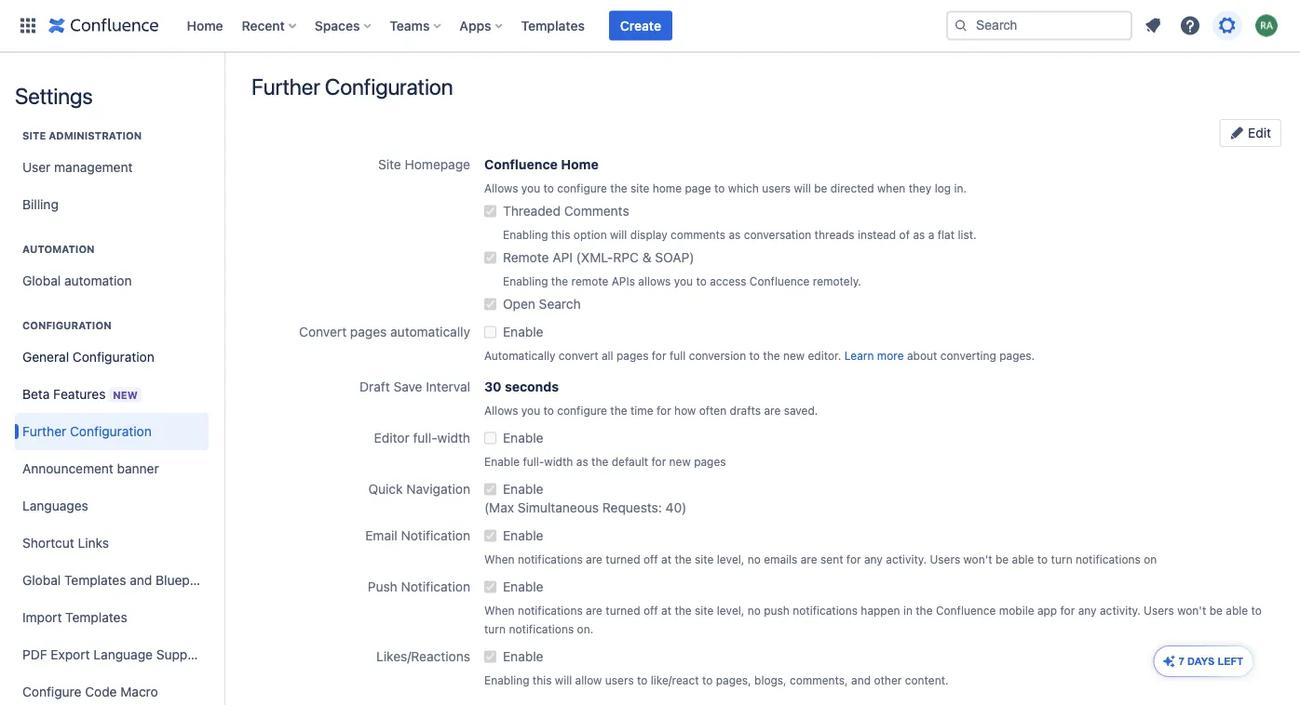 Task type: describe. For each thing, give the bounding box(es) containing it.
apps button
[[454, 11, 510, 41]]

notifications down simultaneous
[[518, 553, 583, 566]]

directed
[[831, 182, 874, 195]]

edit
[[1245, 125, 1271, 141]]

features
[[53, 387, 106, 402]]

conversion
[[689, 349, 746, 362]]

1 vertical spatial users
[[605, 674, 634, 687]]

home
[[653, 182, 682, 195]]

user management
[[22, 160, 133, 175]]

site homepage
[[378, 157, 470, 172]]

announcement banner link
[[15, 451, 209, 488]]

push
[[764, 604, 790, 618]]

announcement
[[22, 461, 113, 477]]

are inside when notifications are turned off at the site level, no push notifications happen in the confluence mobile app for any activity. users won't be able to turn notifications on.
[[586, 604, 603, 618]]

the right in
[[916, 604, 933, 618]]

language
[[93, 648, 153, 663]]

0 horizontal spatial won't
[[964, 553, 992, 566]]

teams
[[390, 18, 430, 33]]

to inside remote api (xml-rpc & soap) enabling the remote apis allows you to access confluence remotely.
[[696, 275, 707, 288]]

comments
[[564, 204, 629, 219]]

enabling this will allow users to like/react to pages, blogs, comments, and other content.
[[484, 674, 949, 687]]

configure code macro link
[[15, 674, 209, 706]]

left
[[1218, 656, 1243, 668]]

general
[[22, 350, 69, 365]]

for right 'default'
[[652, 455, 666, 468]]

site for push notification
[[695, 604, 714, 618]]

save
[[393, 380, 422, 395]]

general configuration link
[[15, 339, 209, 376]]

default
[[612, 455, 648, 468]]

users inside when notifications are turned off at the site level, no push notifications happen in the confluence mobile app for any activity. users won't be able to turn notifications on.
[[1144, 604, 1174, 618]]

when for email notification
[[484, 553, 515, 566]]

this inside threaded comments enabling this option will display comments as conversation threads instead of as a flat list.
[[551, 228, 570, 241]]

0 vertical spatial further
[[251, 74, 320, 100]]

home inside the confluence home allows you to configure the site home page to which users will be directed when they log in.
[[561, 157, 599, 172]]

management
[[54, 160, 133, 175]]

site administration group
[[15, 110, 209, 229]]

global templates and blueprints
[[22, 573, 216, 589]]

for right "sent"
[[847, 553, 861, 566]]

days
[[1187, 656, 1215, 668]]

enable for quick navigation
[[503, 482, 543, 497]]

won't inside when notifications are turned off at the site level, no push notifications happen in the confluence mobile app for any activity. users won't be able to turn notifications on.
[[1177, 604, 1206, 618]]

in.
[[954, 182, 967, 195]]

the left editor.
[[763, 349, 780, 362]]

confluence inside remote api (xml-rpc & soap) enabling the remote apis allows you to access confluence remotely.
[[750, 275, 810, 288]]

to left like/react
[[637, 674, 648, 687]]

recent button
[[236, 11, 303, 41]]

7 days left button
[[1155, 647, 1253, 677]]

export
[[51, 648, 90, 663]]

instead
[[858, 228, 896, 241]]

confluence inside when notifications are turned off at the site level, no push notifications happen in the confluence mobile app for any activity. users won't be able to turn notifications on.
[[936, 604, 996, 618]]

2 horizontal spatial as
[[913, 228, 925, 241]]

turned for email notification
[[606, 553, 640, 566]]

apis
[[612, 275, 635, 288]]

macro
[[120, 685, 158, 700]]

enabling inside remote api (xml-rpc & soap) enabling the remote apis allows you to access confluence remotely.
[[503, 275, 548, 288]]

notifications up on.
[[518, 604, 583, 618]]

access
[[710, 275, 747, 288]]

import templates link
[[15, 600, 209, 637]]

other
[[874, 674, 902, 687]]

0 horizontal spatial activity.
[[886, 553, 927, 566]]

shortcut
[[22, 536, 74, 551]]

1 vertical spatial pages
[[617, 349, 649, 362]]

configuration down teams
[[325, 74, 453, 100]]

pdf
[[22, 648, 47, 663]]

to right the page at the top right of page
[[714, 182, 725, 195]]

banner
[[117, 461, 159, 477]]

templates for import templates
[[65, 611, 127, 626]]

premium icon image
[[1162, 655, 1177, 670]]

a
[[928, 228, 934, 241]]

when notifications are turned off at the site level, no push notifications happen in the confluence mobile app for any activity. users won't be able to turn notifications on.
[[484, 604, 1262, 636]]

automation
[[22, 244, 95, 256]]

for inside 30 seconds allows you to configure the time for how often drafts are saved.
[[657, 404, 671, 417]]

allows for 30
[[484, 404, 518, 417]]

pages.
[[1000, 349, 1035, 362]]

settings
[[15, 83, 93, 109]]

pdf export language support link
[[15, 637, 209, 674]]

threads
[[815, 228, 855, 241]]

30 seconds allows you to configure the time for how often drafts are saved.
[[484, 380, 818, 417]]

the left 'default'
[[591, 455, 609, 468]]

home link
[[181, 11, 229, 41]]

0 vertical spatial any
[[864, 553, 883, 566]]

global for global automation
[[22, 273, 61, 289]]

turn inside when notifications are turned off at the site level, no push notifications happen in the confluence mobile app for any activity. users won't be able to turn notifications on.
[[484, 623, 506, 636]]

administration
[[49, 130, 142, 142]]

level, for email notification
[[717, 553, 744, 566]]

spaces button
[[309, 11, 378, 41]]

the inside remote api (xml-rpc & soap) enabling the remote apis allows you to access confluence remotely.
[[551, 275, 568, 288]]

open search
[[503, 297, 581, 312]]

global automation link
[[15, 263, 209, 300]]

to left pages,
[[702, 674, 713, 687]]

when
[[877, 182, 906, 195]]

on
[[1144, 553, 1157, 566]]

site inside the confluence home allows you to configure the site home page to which users will be directed when they log in.
[[631, 182, 649, 195]]

30
[[484, 380, 502, 395]]

notifications left on
[[1076, 553, 1141, 566]]

all
[[602, 349, 613, 362]]

templates for global templates and blueprints
[[64, 573, 126, 589]]

2 horizontal spatial pages
[[694, 455, 726, 468]]

draft
[[360, 380, 390, 395]]

further configuration link
[[15, 414, 209, 451]]

banner containing home
[[0, 0, 1300, 52]]

configure for seconds
[[557, 404, 607, 417]]

announcement banner
[[22, 461, 159, 477]]

beta features new
[[22, 387, 138, 402]]

global templates and blueprints link
[[15, 563, 216, 600]]

open
[[503, 297, 535, 312]]

automatically
[[390, 325, 470, 340]]

7 days left
[[1179, 656, 1243, 668]]

editor.
[[808, 349, 841, 362]]

Search field
[[946, 11, 1133, 41]]

0 horizontal spatial as
[[576, 455, 588, 468]]

no for push notification
[[748, 604, 761, 618]]

draft save interval element
[[484, 373, 559, 397]]

notifications right push
[[793, 604, 858, 618]]

site administration
[[22, 130, 142, 142]]

like/react
[[651, 674, 699, 687]]

activity. inside when notifications are turned off at the site level, no push notifications happen in the confluence mobile app for any activity. users won't be able to turn notifications on.
[[1100, 604, 1141, 618]]

time
[[631, 404, 653, 417]]

1 vertical spatial this
[[533, 674, 552, 687]]

user
[[22, 160, 51, 175]]

remote
[[571, 275, 609, 288]]

when for push notification
[[484, 604, 515, 618]]

allows for confluence
[[484, 182, 518, 195]]

you inside remote api (xml-rpc & soap) enabling the remote apis allows you to access confluence remotely.
[[674, 275, 693, 288]]

they
[[909, 182, 932, 195]]

site for site homepage
[[378, 157, 401, 172]]

code
[[85, 685, 117, 700]]

to right the conversion
[[749, 349, 760, 362]]

list.
[[958, 228, 977, 241]]

be inside the confluence home allows you to configure the site home page to which users will be directed when they log in.
[[814, 182, 827, 195]]

convert
[[559, 349, 598, 362]]

shortcut links
[[22, 536, 109, 551]]

2 vertical spatial will
[[555, 674, 572, 687]]

simultaneous
[[518, 501, 599, 516]]

users inside the confluence home allows you to configure the site home page to which users will be directed when they log in.
[[762, 182, 791, 195]]

search image
[[954, 18, 969, 33]]

user management link
[[15, 149, 209, 186]]

no for email notification
[[748, 553, 761, 566]]



Task type: locate. For each thing, give the bounding box(es) containing it.
1 when from the top
[[484, 553, 515, 566]]

no left emails
[[748, 553, 761, 566]]

0 vertical spatial site
[[631, 182, 649, 195]]

configure
[[22, 685, 81, 700]]

0 horizontal spatial will
[[555, 674, 572, 687]]

for
[[652, 349, 666, 362], [657, 404, 671, 417], [652, 455, 666, 468], [847, 553, 861, 566], [1060, 604, 1075, 618]]

display
[[630, 228, 667, 241]]

off inside when notifications are turned off at the site level, no push notifications happen in the confluence mobile app for any activity. users won't be able to turn notifications on.
[[644, 604, 658, 618]]

to left access
[[696, 275, 707, 288]]

will left allow
[[555, 674, 572, 687]]

push
[[368, 580, 397, 595]]

which
[[728, 182, 759, 195]]

option
[[574, 228, 607, 241]]

site left "homepage"
[[378, 157, 401, 172]]

1 vertical spatial confluence
[[750, 275, 810, 288]]

for right app
[[1060, 604, 1075, 618]]

are right drafts on the bottom of the page
[[764, 404, 781, 417]]

and
[[130, 573, 152, 589], [851, 674, 871, 687]]

notification for email notification
[[401, 529, 470, 544]]

0 vertical spatial turn
[[1051, 553, 1073, 566]]

comments,
[[790, 674, 848, 687]]

2 vertical spatial site
[[695, 604, 714, 618]]

0 vertical spatial at
[[661, 553, 672, 566]]

0 vertical spatial be
[[814, 182, 827, 195]]

and left other
[[851, 674, 871, 687]]

1 vertical spatial able
[[1226, 604, 1248, 618]]

import templates
[[22, 611, 127, 626]]

when notifications are turned off at the site level, no emails are sent for any activity. users won't be able to turn notifications on
[[484, 553, 1157, 566]]

at inside when notifications are turned off at the site level, no push notifications happen in the confluence mobile app for any activity. users won't be able to turn notifications on.
[[661, 604, 672, 618]]

level, left push
[[717, 604, 744, 618]]

appswitcher icon image
[[17, 14, 39, 37]]

None checkbox
[[484, 202, 496, 221], [484, 429, 496, 448], [484, 202, 496, 221], [484, 429, 496, 448]]

1 horizontal spatial further
[[251, 74, 320, 100]]

global inside configuration group
[[22, 573, 61, 589]]

help icon image
[[1179, 14, 1201, 37]]

further down beta
[[22, 424, 66, 440]]

confluence left 'mobile'
[[936, 604, 996, 618]]

able up 'mobile'
[[1012, 553, 1034, 566]]

0 horizontal spatial site
[[22, 130, 46, 142]]

0 vertical spatial allows
[[484, 182, 518, 195]]

blogs,
[[754, 674, 787, 687]]

you for seconds
[[521, 404, 540, 417]]

often
[[699, 404, 727, 417]]

None checkbox
[[484, 249, 496, 267], [484, 295, 496, 314], [484, 323, 496, 342], [484, 481, 496, 499], [484, 527, 496, 546], [484, 578, 496, 597], [484, 648, 496, 667], [484, 249, 496, 267], [484, 295, 496, 314], [484, 323, 496, 342], [484, 481, 496, 499], [484, 527, 496, 546], [484, 578, 496, 597], [484, 648, 496, 667]]

billing
[[22, 197, 59, 212]]

1 vertical spatial home
[[561, 157, 599, 172]]

2 allows from the top
[[484, 404, 518, 417]]

of
[[899, 228, 910, 241]]

(max
[[484, 501, 514, 516]]

1 vertical spatial full-
[[523, 455, 544, 468]]

1 horizontal spatial as
[[729, 228, 741, 241]]

1 vertical spatial turned
[[606, 604, 640, 618]]

global element
[[11, 0, 943, 52]]

1 vertical spatial when
[[484, 604, 515, 618]]

further configuration down spaces popup button in the top of the page
[[251, 74, 453, 100]]

languages link
[[15, 488, 209, 525]]

new
[[783, 349, 805, 362], [669, 455, 691, 468]]

site up enabling this will allow users to like/react to pages, blogs, comments, and other content.
[[695, 604, 714, 618]]

how
[[674, 404, 696, 417]]

0 vertical spatial and
[[130, 573, 152, 589]]

0 vertical spatial turned
[[606, 553, 640, 566]]

full- for enable
[[523, 455, 544, 468]]

0 horizontal spatial pages
[[350, 325, 387, 340]]

api
[[553, 250, 573, 265]]

off up like/react
[[644, 604, 658, 618]]

1 vertical spatial be
[[996, 553, 1009, 566]]

1 vertical spatial off
[[644, 604, 658, 618]]

40)
[[666, 501, 687, 516]]

able inside when notifications are turned off at the site level, no push notifications happen in the confluence mobile app for any activity. users won't be able to turn notifications on.
[[1226, 604, 1248, 618]]

0 vertical spatial you
[[521, 182, 540, 195]]

2 when from the top
[[484, 604, 515, 618]]

(xml-
[[576, 250, 613, 265]]

0 horizontal spatial users
[[605, 674, 634, 687]]

site inside group
[[22, 130, 46, 142]]

1 horizontal spatial users
[[1144, 604, 1174, 618]]

further configuration inside configuration group
[[22, 424, 152, 440]]

full- right the editor
[[413, 431, 437, 446]]

0 vertical spatial home
[[187, 18, 223, 33]]

homepage
[[405, 157, 470, 172]]

as left a
[[913, 228, 925, 241]]

global inside automation group
[[22, 273, 61, 289]]

quick navigation
[[368, 482, 470, 497]]

at for push notification
[[661, 604, 672, 618]]

1 horizontal spatial activity.
[[1100, 604, 1141, 618]]

turn left on.
[[484, 623, 506, 636]]

convert pages automatically
[[299, 325, 470, 340]]

new left editor.
[[783, 349, 805, 362]]

templates inside global element
[[521, 18, 585, 33]]

confluence image
[[48, 14, 159, 37], [48, 14, 159, 37]]

configure code macro
[[22, 685, 158, 700]]

2 global from the top
[[22, 573, 61, 589]]

1 horizontal spatial will
[[610, 228, 627, 241]]

further configuration
[[251, 74, 453, 100], [22, 424, 152, 440]]

as up the (max simultaneous requests: 40)
[[576, 455, 588, 468]]

enable for likes/reactions
[[503, 650, 543, 665]]

are up on.
[[586, 604, 603, 618]]

new up 40)
[[669, 455, 691, 468]]

configuration up general
[[22, 320, 111, 332]]

turned inside when notifications are turned off at the site level, no push notifications happen in the confluence mobile app for any activity. users won't be able to turn notifications on.
[[606, 604, 640, 618]]

enable full-width as the default for new pages
[[484, 455, 726, 468]]

0 vertical spatial able
[[1012, 553, 1034, 566]]

notification for push notification
[[401, 580, 470, 595]]

configure inside the confluence home allows you to configure the site home page to which users will be directed when they log in.
[[557, 182, 607, 195]]

configuration up announcement banner link
[[70, 424, 152, 440]]

0 vertical spatial configure
[[557, 182, 607, 195]]

confluence down conversation
[[750, 275, 810, 288]]

0 horizontal spatial be
[[814, 182, 827, 195]]

global automation
[[22, 273, 132, 289]]

you
[[521, 182, 540, 195], [674, 275, 693, 288], [521, 404, 540, 417]]

allows inside 30 seconds allows you to configure the time for how often drafts are saved.
[[484, 404, 518, 417]]

configure up comments
[[557, 182, 607, 195]]

2 at from the top
[[661, 604, 672, 618]]

further inside further configuration link
[[22, 424, 66, 440]]

be
[[814, 182, 827, 195], [996, 553, 1009, 566], [1210, 604, 1223, 618]]

1 horizontal spatial new
[[783, 349, 805, 362]]

1 off from the top
[[644, 553, 658, 566]]

at for email notification
[[661, 553, 672, 566]]

enable for email notification
[[503, 529, 543, 544]]

for left full
[[652, 349, 666, 362]]

0 horizontal spatial users
[[930, 553, 960, 566]]

when inside when notifications are turned off at the site level, no push notifications happen in the confluence mobile app for any activity. users won't be able to turn notifications on.
[[484, 604, 515, 618]]

are down the (max simultaneous requests: 40)
[[586, 553, 603, 566]]

0 vertical spatial no
[[748, 553, 761, 566]]

1 horizontal spatial site
[[378, 157, 401, 172]]

1 vertical spatial users
[[1144, 604, 1174, 618]]

further right collapse sidebar image
[[251, 74, 320, 100]]

to inside when notifications are turned off at the site level, no push notifications happen in the confluence mobile app for any activity. users won't be able to turn notifications on.
[[1251, 604, 1262, 618]]

you down soap)
[[674, 275, 693, 288]]

0 vertical spatial users
[[762, 182, 791, 195]]

will up rpc
[[610, 228, 627, 241]]

search
[[539, 297, 581, 312]]

conversation
[[744, 228, 811, 241]]

allows up threaded
[[484, 182, 518, 195]]

0 horizontal spatial width
[[437, 431, 470, 446]]

to up the 7 days left popup button
[[1251, 604, 1262, 618]]

users
[[930, 553, 960, 566], [1144, 604, 1174, 618]]

full- up simultaneous
[[523, 455, 544, 468]]

no left push
[[748, 604, 761, 618]]

global for global templates and blueprints
[[22, 573, 61, 589]]

you inside the confluence home allows you to configure the site home page to which users will be directed when they log in.
[[521, 182, 540, 195]]

and left the blueprints
[[130, 573, 152, 589]]

1 vertical spatial and
[[851, 674, 871, 687]]

0 horizontal spatial full-
[[413, 431, 437, 446]]

1 vertical spatial configure
[[557, 404, 607, 417]]

be up 7 days left
[[1210, 604, 1223, 618]]

site left home
[[631, 182, 649, 195]]

import
[[22, 611, 62, 626]]

1 vertical spatial won't
[[1177, 604, 1206, 618]]

site for email notification
[[695, 553, 714, 566]]

small image
[[1230, 125, 1245, 140]]

quick
[[368, 482, 403, 497]]

when
[[484, 553, 515, 566], [484, 604, 515, 618]]

any inside when notifications are turned off at the site level, no push notifications happen in the confluence mobile app for any activity. users won't be able to turn notifications on.
[[1078, 604, 1097, 618]]

allows down '30'
[[484, 404, 518, 417]]

0 vertical spatial templates
[[521, 18, 585, 33]]

1 configure from the top
[[557, 182, 607, 195]]

the inside the confluence home allows you to configure the site home page to which users will be directed when they log in.
[[610, 182, 627, 195]]

1 horizontal spatial full-
[[523, 455, 544, 468]]

to down seconds
[[543, 404, 554, 417]]

the left 'time'
[[610, 404, 627, 417]]

are left "sent"
[[801, 553, 817, 566]]

enabling up remote
[[503, 228, 548, 241]]

collapse sidebar image
[[203, 61, 244, 99]]

as
[[729, 228, 741, 241], [913, 228, 925, 241], [576, 455, 588, 468]]

width up simultaneous
[[544, 455, 573, 468]]

page
[[685, 182, 711, 195]]

configuration up new
[[73, 350, 154, 365]]

at down 40)
[[661, 553, 672, 566]]

full- for editor
[[413, 431, 437, 446]]

0 horizontal spatial confluence
[[484, 157, 558, 172]]

0 vertical spatial global
[[22, 273, 61, 289]]

draft save interval
[[360, 380, 470, 395]]

activity. up in
[[886, 553, 927, 566]]

further configuration up announcement banner
[[22, 424, 152, 440]]

1 vertical spatial further configuration
[[22, 424, 152, 440]]

users right which
[[762, 182, 791, 195]]

0 vertical spatial this
[[551, 228, 570, 241]]

support
[[156, 648, 205, 663]]

1 horizontal spatial any
[[1078, 604, 1097, 618]]

1 horizontal spatial be
[[996, 553, 1009, 566]]

pages right convert
[[350, 325, 387, 340]]

spaces
[[315, 18, 360, 33]]

at up like/react
[[661, 604, 672, 618]]

and inside configuration group
[[130, 573, 152, 589]]

notification down navigation
[[401, 529, 470, 544]]

0 vertical spatial enabling
[[503, 228, 548, 241]]

width
[[437, 431, 470, 446], [544, 455, 573, 468]]

any right app
[[1078, 604, 1097, 618]]

users right allow
[[605, 674, 634, 687]]

1 vertical spatial templates
[[64, 573, 126, 589]]

will inside the confluence home allows you to configure the site home page to which users will be directed when they log in.
[[794, 182, 811, 195]]

2 vertical spatial you
[[521, 404, 540, 417]]

width for enable
[[544, 455, 573, 468]]

confluence inside the confluence home allows you to configure the site home page to which users will be directed when they log in.
[[484, 157, 558, 172]]

be up 'mobile'
[[996, 553, 1009, 566]]

0 horizontal spatial any
[[864, 553, 883, 566]]

the up comments
[[610, 182, 627, 195]]

configure down convert
[[557, 404, 607, 417]]

1 vertical spatial at
[[661, 604, 672, 618]]

app
[[1037, 604, 1057, 618]]

1 vertical spatial width
[[544, 455, 573, 468]]

1 vertical spatial no
[[748, 604, 761, 618]]

requests:
[[602, 501, 662, 516]]

this
[[551, 228, 570, 241], [533, 674, 552, 687]]

email
[[365, 529, 397, 544]]

2 configure from the top
[[557, 404, 607, 417]]

templates link
[[516, 11, 590, 41]]

0 vertical spatial further configuration
[[251, 74, 453, 100]]

1 horizontal spatial further configuration
[[251, 74, 453, 100]]

2 no from the top
[[748, 604, 761, 618]]

1 horizontal spatial and
[[851, 674, 871, 687]]

0 horizontal spatial and
[[130, 573, 152, 589]]

width down interval
[[437, 431, 470, 446]]

1 no from the top
[[748, 553, 761, 566]]

no
[[748, 553, 761, 566], [748, 604, 761, 618]]

templates right the apps popup button
[[521, 18, 585, 33]]

soap)
[[655, 250, 694, 265]]

home inside global element
[[187, 18, 223, 33]]

1 global from the top
[[22, 273, 61, 289]]

no inside when notifications are turned off at the site level, no push notifications happen in the confluence mobile app for any activity. users won't be able to turn notifications on.
[[748, 604, 761, 618]]

this up api
[[551, 228, 570, 241]]

1 horizontal spatial users
[[762, 182, 791, 195]]

configure inside 30 seconds allows you to configure the time for how often drafts are saved.
[[557, 404, 607, 417]]

remote
[[503, 250, 549, 265]]

pages,
[[716, 674, 751, 687]]

0 horizontal spatial further configuration
[[22, 424, 152, 440]]

1 vertical spatial new
[[669, 455, 691, 468]]

home up collapse sidebar image
[[187, 18, 223, 33]]

off for push notification
[[644, 604, 658, 618]]

2 off from the top
[[644, 604, 658, 618]]

0 horizontal spatial home
[[187, 18, 223, 33]]

notification icon image
[[1142, 14, 1164, 37]]

to up app
[[1037, 553, 1048, 566]]

as right comments
[[729, 228, 741, 241]]

notifications left on.
[[509, 623, 574, 636]]

1 vertical spatial global
[[22, 573, 61, 589]]

1 vertical spatial notification
[[401, 580, 470, 595]]

1 at from the top
[[661, 553, 672, 566]]

2 horizontal spatial be
[[1210, 604, 1223, 618]]

1 vertical spatial will
[[610, 228, 627, 241]]

2 vertical spatial be
[[1210, 604, 1223, 618]]

templates up pdf export language support link
[[65, 611, 127, 626]]

1 vertical spatial allows
[[484, 404, 518, 417]]

links
[[78, 536, 109, 551]]

general configuration
[[22, 350, 154, 365]]

turn up app
[[1051, 553, 1073, 566]]

languages
[[22, 499, 88, 514]]

to inside 30 seconds allows you to configure the time for how often drafts are saved.
[[543, 404, 554, 417]]

enabling inside threaded comments enabling this option will display comments as conversation threads instead of as a flat list.
[[503, 228, 548, 241]]

site up user
[[22, 130, 46, 142]]

1 vertical spatial site
[[378, 157, 401, 172]]

are
[[764, 404, 781, 417], [586, 553, 603, 566], [801, 553, 817, 566], [586, 604, 603, 618]]

2 notification from the top
[[401, 580, 470, 595]]

navigation
[[406, 482, 470, 497]]

be left directed
[[814, 182, 827, 195]]

will inside threaded comments enabling this option will display comments as conversation threads instead of as a flat list.
[[610, 228, 627, 241]]

0 vertical spatial won't
[[964, 553, 992, 566]]

the inside 30 seconds allows you to configure the time for how often drafts are saved.
[[610, 404, 627, 417]]

off for email notification
[[644, 553, 658, 566]]

turn
[[1051, 553, 1073, 566], [484, 623, 506, 636]]

2 vertical spatial templates
[[65, 611, 127, 626]]

configure for home
[[557, 182, 607, 195]]

notification right the push
[[401, 580, 470, 595]]

at
[[661, 553, 672, 566], [661, 604, 672, 618]]

site for site administration
[[22, 130, 46, 142]]

enabling left allow
[[484, 674, 529, 687]]

automation
[[64, 273, 132, 289]]

2 level, from the top
[[717, 604, 744, 618]]

confluence up threaded
[[484, 157, 558, 172]]

turned for push notification
[[606, 604, 640, 618]]

teams button
[[384, 11, 448, 41]]

log
[[935, 182, 951, 195]]

1 horizontal spatial home
[[561, 157, 599, 172]]

global down automation
[[22, 273, 61, 289]]

2 horizontal spatial will
[[794, 182, 811, 195]]

width for editor
[[437, 431, 470, 446]]

the down 40)
[[675, 553, 692, 566]]

create link
[[609, 11, 672, 41]]

level, inside when notifications are turned off at the site level, no push notifications happen in the confluence mobile app for any activity. users won't be able to turn notifications on.
[[717, 604, 744, 618]]

settings icon image
[[1216, 14, 1239, 37]]

pages down often
[[694, 455, 726, 468]]

0 vertical spatial confluence
[[484, 157, 558, 172]]

this left allow
[[533, 674, 552, 687]]

full-
[[413, 431, 437, 446], [523, 455, 544, 468]]

(max simultaneous requests: 40)
[[484, 501, 687, 516]]

1 horizontal spatial turn
[[1051, 553, 1073, 566]]

are inside 30 seconds allows you to configure the time for how often drafts are saved.
[[764, 404, 781, 417]]

be inside when notifications are turned off at the site level, no push notifications happen in the confluence mobile app for any activity. users won't be able to turn notifications on.
[[1210, 604, 1223, 618]]

you for home
[[521, 182, 540, 195]]

global up import
[[22, 573, 61, 589]]

sent
[[821, 553, 843, 566]]

comments
[[671, 228, 726, 241]]

level, for push notification
[[717, 604, 744, 618]]

off down requests:
[[644, 553, 658, 566]]

1 level, from the top
[[717, 553, 744, 566]]

the up search
[[551, 275, 568, 288]]

learn
[[845, 349, 874, 362]]

automation group
[[15, 224, 209, 305]]

1 allows from the top
[[484, 182, 518, 195]]

will left directed
[[794, 182, 811, 195]]

0 horizontal spatial turn
[[484, 623, 506, 636]]

confluence home allows you to configure the site home page to which users will be directed when they log in.
[[484, 157, 967, 195]]

0 vertical spatial site
[[22, 130, 46, 142]]

site left emails
[[695, 553, 714, 566]]

site inside when notifications are turned off at the site level, no push notifications happen in the confluence mobile app for any activity. users won't be able to turn notifications on.
[[695, 604, 714, 618]]

1 vertical spatial turn
[[484, 623, 506, 636]]

2 vertical spatial enabling
[[484, 674, 529, 687]]

full
[[670, 349, 686, 362]]

enable for convert pages automatically
[[503, 325, 543, 340]]

allows inside the confluence home allows you to configure the site home page to which users will be directed when they log in.
[[484, 182, 518, 195]]

the up like/react
[[675, 604, 692, 618]]

0 horizontal spatial new
[[669, 455, 691, 468]]

you inside 30 seconds allows you to configure the time for how often drafts are saved.
[[521, 404, 540, 417]]

1 horizontal spatial width
[[544, 455, 573, 468]]

configuration group
[[15, 300, 216, 706]]

enable for push notification
[[503, 580, 543, 595]]

home up comments
[[561, 157, 599, 172]]

1 vertical spatial further
[[22, 424, 66, 440]]

1 horizontal spatial confluence
[[750, 275, 810, 288]]

you up threaded
[[521, 182, 540, 195]]

to up threaded
[[543, 182, 554, 195]]

0 horizontal spatial able
[[1012, 553, 1034, 566]]

1 turned from the top
[[606, 553, 640, 566]]

0 vertical spatial level,
[[717, 553, 744, 566]]

templates down links
[[64, 573, 126, 589]]

activity. right app
[[1100, 604, 1141, 618]]

for inside when notifications are turned off at the site level, no push notifications happen in the confluence mobile app for any activity. users won't be able to turn notifications on.
[[1060, 604, 1075, 618]]

billing link
[[15, 186, 209, 224]]

2 vertical spatial confluence
[[936, 604, 996, 618]]

1 vertical spatial enabling
[[503, 275, 548, 288]]

pdf export language support
[[22, 648, 205, 663]]

level, left emails
[[717, 553, 744, 566]]

1 vertical spatial any
[[1078, 604, 1097, 618]]

banner
[[0, 0, 1300, 52]]

recent
[[242, 18, 285, 33]]

your profile and preferences image
[[1256, 14, 1278, 37]]

1 notification from the top
[[401, 529, 470, 544]]

able up left
[[1226, 604, 1248, 618]]

enable for editor full-width
[[503, 431, 543, 446]]

2 turned from the top
[[606, 604, 640, 618]]



Task type: vqa. For each thing, say whether or not it's contained in the screenshot.
Content link
no



